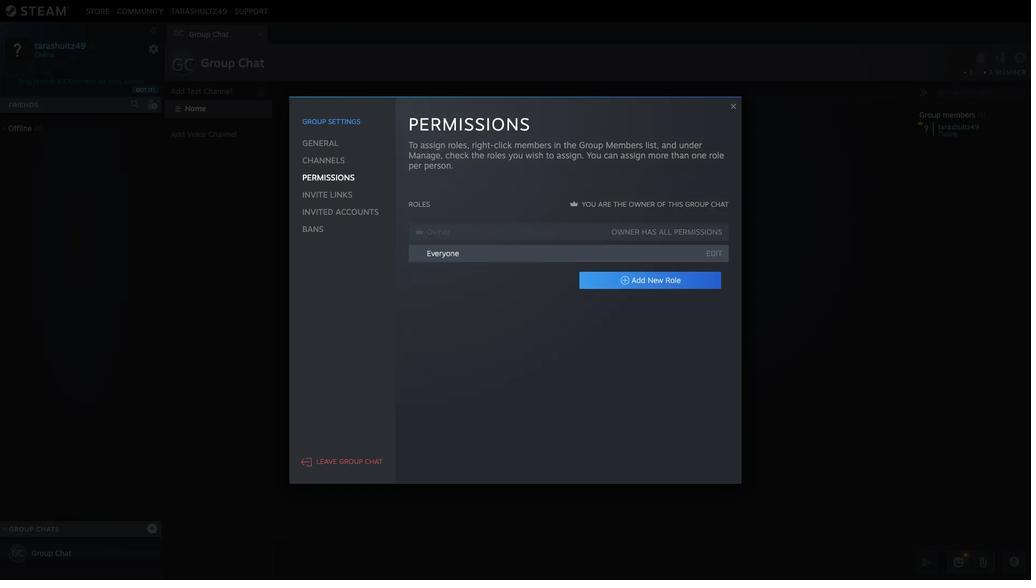 Task type: describe. For each thing, give the bounding box(es) containing it.
chat inside gc group chat
[[213, 30, 229, 39]]

add for add new role
[[632, 275, 646, 285]]

community
[[117, 6, 164, 15]]

friday, november 17, 2023
[[422, 95, 490, 101]]

offline
[[8, 124, 32, 133]]

for
[[98, 77, 106, 85]]

Filter by Name text field
[[935, 86, 1027, 100]]

group settings
[[303, 117, 361, 125]]

accounts
[[336, 207, 379, 217]]

0 vertical spatial members
[[944, 110, 976, 119]]

manage,
[[409, 150, 443, 160]]

chat down close this tab icon
[[238, 55, 264, 70]]

home
[[185, 104, 206, 113]]

more
[[649, 150, 669, 160]]

per
[[409, 160, 422, 171]]

unpin channel list image
[[254, 84, 268, 98]]

0 horizontal spatial assign
[[421, 139, 446, 150]]

easy
[[108, 77, 122, 85]]

chat right leave
[[365, 457, 383, 466]]

group
[[686, 200, 709, 208]]

2 vertical spatial gc
[[12, 548, 24, 559]]

channel for add text channel
[[204, 87, 232, 96]]

close this tab image
[[255, 31, 266, 38]]

gc inside gc group chat
[[174, 28, 184, 38]]

1 vertical spatial group chat
[[32, 549, 72, 558]]

new
[[648, 275, 664, 285]]

assign.
[[557, 150, 585, 160]]

click
[[494, 139, 512, 150]]

one
[[692, 150, 707, 160]]

channel for add voice channel
[[208, 130, 237, 139]]

leave
[[317, 457, 337, 466]]

general
[[303, 138, 339, 148]]

tarashultz49 online
[[939, 123, 980, 138]]

0 horizontal spatial chats
[[36, 525, 59, 534]]

0 vertical spatial friends
[[33, 77, 55, 85]]

of
[[657, 200, 666, 208]]

voice
[[187, 130, 206, 139]]

send special image
[[977, 556, 990, 569]]

than
[[672, 150, 690, 160]]

roles,
[[448, 139, 470, 150]]

invited accounts
[[303, 207, 379, 217]]

add new role button
[[580, 272, 722, 289]]

1 horizontal spatial assign
[[621, 150, 646, 160]]

members
[[606, 139, 643, 150]]

to
[[409, 139, 418, 150]]

1 vertical spatial friends
[[9, 100, 39, 109]]

settings
[[328, 117, 361, 125]]

store link
[[82, 6, 113, 15]]

wish
[[526, 150, 544, 160]]

support
[[235, 6, 268, 15]]

invite a friend to this group chat image
[[995, 51, 1008, 65]]

you inside to assign roles, right-click members in the group members list, and under manage, check the roles you wish to assign. you can assign more than one role per person.
[[587, 150, 602, 160]]

tarashultz49 link
[[167, 6, 231, 15]]

&
[[57, 77, 62, 85]]

2 horizontal spatial the
[[614, 200, 627, 208]]

group inside gc group chat
[[189, 30, 211, 39]]

in
[[554, 139, 561, 150]]

leave group chat
[[317, 457, 383, 466]]

text
[[187, 87, 202, 96]]



Task type: locate. For each thing, give the bounding box(es) containing it.
tarashultz49
[[171, 6, 227, 15], [34, 40, 86, 51], [939, 123, 980, 131]]

gc
[[174, 28, 184, 38], [172, 54, 195, 75], [12, 548, 24, 559]]

friends down the drag
[[9, 100, 39, 109]]

1 up the filter by name text box at the top right of the page
[[970, 68, 974, 76]]

17,
[[467, 95, 475, 101]]

chats
[[64, 77, 81, 85], [36, 525, 59, 534]]

create a group chat image
[[147, 523, 157, 534]]

channel
[[204, 87, 232, 96], [208, 130, 237, 139]]

you left are
[[582, 200, 597, 208]]

gc up text
[[172, 54, 195, 75]]

add voice channel
[[171, 130, 237, 139]]

collapse member list image
[[920, 88, 929, 97]]

0 vertical spatial you
[[587, 150, 602, 160]]

owner
[[629, 200, 655, 208]]

chat
[[711, 200, 729, 208]]

friends left &
[[33, 77, 55, 85]]

links
[[330, 189, 353, 200]]

permissions up invite links
[[303, 172, 355, 182]]

0 horizontal spatial the
[[472, 150, 485, 160]]

you are the owner of this group chat
[[582, 200, 729, 208]]

tarashultz49 down the group members
[[939, 123, 980, 131]]

0 vertical spatial chats
[[64, 77, 81, 85]]

1 for 1 member
[[990, 68, 994, 76]]

add new role
[[632, 275, 681, 285]]

group chat down close this tab icon
[[201, 55, 264, 70]]

group chats
[[9, 525, 59, 534]]

0 vertical spatial gc
[[174, 28, 184, 38]]

1 vertical spatial tarashultz49
[[34, 40, 86, 51]]

None text field
[[275, 549, 914, 576]]

drag friends & chats here for easy access
[[17, 77, 144, 85]]

chats right &
[[64, 77, 81, 85]]

submit image
[[921, 555, 935, 569]]

everyone
[[427, 249, 459, 258]]

group inside to assign roles, right-click members in the group members list, and under manage, check the roles you wish to assign. you can assign more than one role per person.
[[579, 139, 604, 150]]

tarashultz49 up gc group chat
[[171, 6, 227, 15]]

group
[[189, 30, 211, 39], [201, 55, 235, 70], [920, 110, 941, 119], [303, 117, 326, 125], [579, 139, 604, 150], [339, 457, 363, 466], [9, 525, 34, 534], [32, 549, 53, 558]]

1 for 1
[[970, 68, 974, 76]]

to
[[546, 150, 555, 160]]

manage group chat settings image
[[1015, 52, 1029, 66]]

support link
[[231, 6, 272, 15]]

1 left "member"
[[990, 68, 994, 76]]

drag
[[17, 77, 32, 85]]

you
[[509, 150, 523, 160]]

add
[[171, 87, 185, 96], [171, 130, 185, 139], [632, 275, 646, 285]]

november
[[440, 95, 466, 101]]

chats right collapse chats list image
[[36, 525, 59, 534]]

edit
[[707, 249, 723, 258]]

assign
[[421, 139, 446, 150], [621, 150, 646, 160]]

store
[[86, 6, 110, 15]]

1 vertical spatial gc
[[172, 54, 195, 75]]

add inside button
[[632, 275, 646, 285]]

0 vertical spatial permissions
[[409, 113, 531, 135]]

1 vertical spatial add
[[171, 130, 185, 139]]

2023
[[477, 95, 490, 101]]

1 vertical spatial permissions
[[303, 172, 355, 182]]

0 vertical spatial tarashultz49
[[171, 6, 227, 15]]

1 vertical spatial channel
[[208, 130, 237, 139]]

group chat
[[201, 55, 264, 70], [32, 549, 72, 558]]

access
[[124, 77, 144, 85]]

invite
[[303, 189, 328, 200]]

1 horizontal spatial the
[[564, 139, 577, 150]]

chat down tarashultz49 link at the left of page
[[213, 30, 229, 39]]

friday,
[[422, 95, 438, 101]]

bans
[[303, 224, 324, 234]]

1 1 from the left
[[970, 68, 974, 76]]

search my friends list image
[[130, 99, 140, 109]]

group members
[[920, 110, 976, 119]]

invite links
[[303, 189, 353, 200]]

members left in
[[515, 139, 552, 150]]

add for add text channel
[[171, 87, 185, 96]]

2 vertical spatial tarashultz49
[[939, 123, 980, 131]]

and
[[662, 139, 677, 150]]

2 horizontal spatial tarashultz49
[[939, 123, 980, 131]]

add for add voice channel
[[171, 130, 185, 139]]

you left can
[[587, 150, 602, 160]]

online
[[939, 130, 958, 138]]

under
[[679, 139, 703, 150]]

0 horizontal spatial group chat
[[32, 549, 72, 558]]

1 member
[[990, 68, 1027, 76]]

1 horizontal spatial permissions
[[409, 113, 531, 135]]

permissions up roles, at the top
[[409, 113, 531, 135]]

members up tarashultz49 online
[[944, 110, 976, 119]]

add left text
[[171, 87, 185, 96]]

0 horizontal spatial 1
[[970, 68, 974, 76]]

gc group chat
[[174, 28, 229, 39]]

list,
[[646, 139, 660, 150]]

1 horizontal spatial members
[[944, 110, 976, 119]]

roles
[[487, 150, 506, 160]]

1
[[970, 68, 974, 76], [990, 68, 994, 76]]

members
[[944, 110, 976, 119], [515, 139, 552, 150]]

are
[[599, 200, 612, 208]]

roles
[[409, 200, 430, 208]]

1 horizontal spatial 1
[[990, 68, 994, 76]]

channel right 'voice'
[[208, 130, 237, 139]]

0 horizontal spatial members
[[515, 139, 552, 150]]

1 horizontal spatial group chat
[[201, 55, 264, 70]]

assign right the to
[[421, 139, 446, 150]]

group chat down group chats
[[32, 549, 72, 558]]

1 vertical spatial members
[[515, 139, 552, 150]]

2 vertical spatial add
[[632, 275, 646, 285]]

channels
[[303, 155, 345, 165]]

the right are
[[614, 200, 627, 208]]

you
[[587, 150, 602, 160], [582, 200, 597, 208]]

add a friend image
[[146, 98, 158, 110]]

0 vertical spatial add
[[171, 87, 185, 96]]

0 vertical spatial group chat
[[201, 55, 264, 70]]

add left 'voice'
[[171, 130, 185, 139]]

the right in
[[564, 139, 577, 150]]

0 horizontal spatial tarashultz49
[[34, 40, 86, 51]]

channel right text
[[204, 87, 232, 96]]

collapse chats list image
[[0, 527, 12, 532]]

gc down collapse chats list image
[[12, 548, 24, 559]]

check
[[446, 150, 469, 160]]

invited
[[303, 207, 334, 217]]

0 horizontal spatial permissions
[[303, 172, 355, 182]]

tarashultz49 up &
[[34, 40, 86, 51]]

add text channel
[[171, 87, 232, 96]]

can
[[604, 150, 618, 160]]

0 vertical spatial channel
[[204, 87, 232, 96]]

this
[[668, 200, 683, 208]]

role
[[666, 275, 681, 285]]

1 horizontal spatial chats
[[64, 77, 81, 85]]

community link
[[113, 6, 167, 15]]

gc down tarashultz49 link at the left of page
[[174, 28, 184, 38]]

2 1 from the left
[[990, 68, 994, 76]]

to assign roles, right-click members in the group members list, and under manage, check the roles you wish to assign. you can assign more than one role per person.
[[409, 139, 725, 171]]

chat
[[213, 30, 229, 39], [238, 55, 264, 70], [365, 457, 383, 466], [55, 549, 72, 558]]

here
[[83, 77, 96, 85]]

chat down group chats
[[55, 549, 72, 558]]

1 horizontal spatial tarashultz49
[[171, 6, 227, 15]]

right-
[[472, 139, 494, 150]]

the
[[564, 139, 577, 150], [472, 150, 485, 160], [614, 200, 627, 208]]

friends
[[33, 77, 55, 85], [9, 100, 39, 109]]

the left roles
[[472, 150, 485, 160]]

manage friends list settings image
[[148, 44, 159, 54]]

person.
[[424, 160, 454, 171]]

members inside to assign roles, right-click members in the group members list, and under manage, check the roles you wish to assign. you can assign more than one role per person.
[[515, 139, 552, 150]]

member
[[996, 68, 1027, 76]]

add left new
[[632, 275, 646, 285]]

1 vertical spatial chats
[[36, 525, 59, 534]]

manage notification settings image
[[974, 52, 988, 64]]

permissions
[[409, 113, 531, 135], [303, 172, 355, 182]]

role
[[710, 150, 725, 160]]

assign right can
[[621, 150, 646, 160]]

1 vertical spatial you
[[582, 200, 597, 208]]



Task type: vqa. For each thing, say whether or not it's contained in the screenshot.
64
no



